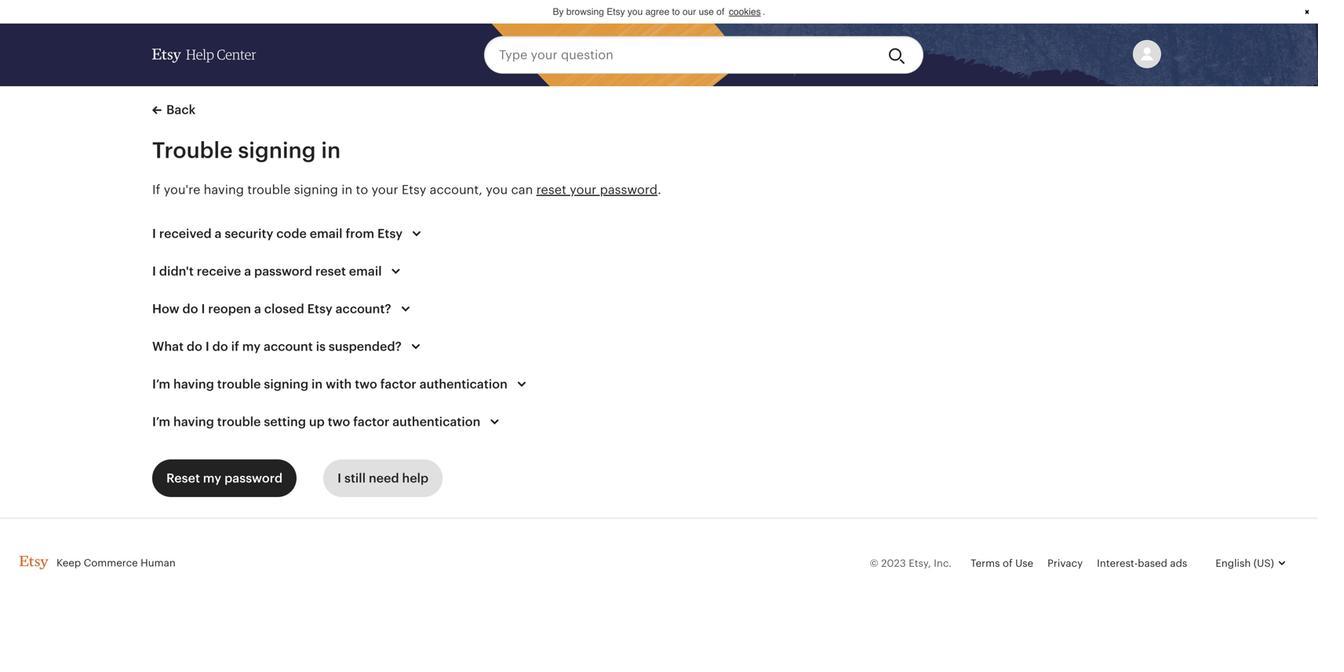Task type: vqa. For each thing, say whether or not it's contained in the screenshot.
Etsy.com LINK corresponding to search
no



Task type: locate. For each thing, give the bounding box(es) containing it.
0 vertical spatial having
[[204, 183, 244, 197]]

having down what
[[173, 378, 214, 392]]

0 horizontal spatial my
[[203, 472, 222, 486]]

0 vertical spatial i'm
[[152, 378, 170, 392]]

our
[[683, 6, 696, 17]]

i'm inside i'm having trouble setting up two factor authentication dropdown button
[[152, 415, 170, 429]]

2 vertical spatial a
[[254, 302, 261, 316]]

1 horizontal spatial .
[[763, 6, 766, 17]]

email up account?
[[349, 265, 382, 279]]

etsy left account,
[[402, 183, 427, 197]]

1 horizontal spatial your
[[570, 183, 597, 197]]

1 horizontal spatial reset
[[537, 183, 567, 197]]

i for i didn't receive a password reset email
[[152, 265, 156, 279]]

reset my password link
[[152, 460, 297, 498]]

i'm inside i'm having trouble signing in with two factor authentication dropdown button
[[152, 378, 170, 392]]

password
[[600, 183, 658, 197], [254, 265, 312, 279], [225, 472, 283, 486]]

1 horizontal spatial you
[[628, 6, 643, 17]]

reset right can
[[537, 183, 567, 197]]

you left agree
[[628, 6, 643, 17]]

email left from
[[310, 227, 343, 241]]

1 vertical spatial two
[[328, 415, 350, 429]]

2 vertical spatial password
[[225, 472, 283, 486]]

of left use
[[1003, 558, 1013, 570]]

i left still
[[338, 472, 341, 486]]

0 horizontal spatial .
[[658, 183, 661, 197]]

i didn't receive a password reset email
[[152, 265, 382, 279]]

signing inside dropdown button
[[264, 378, 309, 392]]

0 horizontal spatial reset
[[315, 265, 346, 279]]

my
[[242, 340, 261, 354], [203, 472, 222, 486]]

having inside i'm having trouble signing in with two factor authentication dropdown button
[[173, 378, 214, 392]]

0 horizontal spatial to
[[356, 183, 368, 197]]

i
[[152, 227, 156, 241], [152, 265, 156, 279], [201, 302, 205, 316], [205, 340, 209, 354], [338, 472, 341, 486]]

two
[[355, 378, 377, 392], [328, 415, 350, 429]]

etsy image
[[152, 49, 181, 63]]

of inside cookie consent dialog
[[717, 6, 725, 17]]

1 vertical spatial trouble
[[217, 378, 261, 392]]

my right if
[[242, 340, 261, 354]]

i'm up reset
[[152, 415, 170, 429]]

a
[[215, 227, 222, 241], [244, 265, 251, 279], [254, 302, 261, 316]]

i left received
[[152, 227, 156, 241]]

1 vertical spatial of
[[1003, 558, 1013, 570]]

help center link
[[152, 33, 256, 77]]

0 vertical spatial to
[[672, 6, 680, 17]]

0 vertical spatial you
[[628, 6, 643, 17]]

do inside dropdown button
[[183, 302, 198, 316]]

a left closed
[[254, 302, 261, 316]]

0 vertical spatial in
[[321, 138, 341, 163]]

2 your from the left
[[570, 183, 597, 197]]

1 vertical spatial to
[[356, 183, 368, 197]]

browsing
[[567, 6, 604, 17]]

having for setting
[[173, 415, 214, 429]]

of right use
[[717, 6, 725, 17]]

need
[[369, 472, 399, 486]]

cookie consent dialog
[[0, 0, 1319, 24]]

1 horizontal spatial my
[[242, 340, 261, 354]]

reset
[[166, 472, 200, 486]]

i left didn't
[[152, 265, 156, 279]]

1 vertical spatial having
[[173, 378, 214, 392]]

factor
[[380, 378, 417, 392], [353, 415, 390, 429]]

.
[[763, 6, 766, 17], [658, 183, 661, 197]]

interest-based ads link
[[1097, 558, 1188, 570]]

your right can
[[570, 183, 597, 197]]

with
[[326, 378, 352, 392]]

my right reset
[[203, 472, 222, 486]]

0 horizontal spatial you
[[486, 183, 508, 197]]

0 horizontal spatial two
[[328, 415, 350, 429]]

reset your password link
[[537, 183, 658, 197]]

0 vertical spatial factor
[[380, 378, 417, 392]]

two right up
[[328, 415, 350, 429]]

trouble down if
[[217, 378, 261, 392]]

i for i still need help
[[338, 472, 341, 486]]

1 vertical spatial reset
[[315, 265, 346, 279]]

0 vertical spatial of
[[717, 6, 725, 17]]

what do i do if my account is suspended? button
[[138, 328, 440, 366]]

0 vertical spatial email
[[310, 227, 343, 241]]

0 vertical spatial password
[[600, 183, 658, 197]]

1 horizontal spatial email
[[349, 265, 382, 279]]

do right what
[[187, 340, 202, 354]]

1 vertical spatial email
[[349, 265, 382, 279]]

0 horizontal spatial of
[[717, 6, 725, 17]]

etsy right browsing
[[607, 6, 625, 17]]

0 vertical spatial signing
[[238, 138, 316, 163]]

1 horizontal spatial two
[[355, 378, 377, 392]]

a right receive
[[244, 265, 251, 279]]

if you're having trouble signing in to your etsy account, you can reset your password .
[[152, 183, 661, 197]]

etsy inside cookie consent dialog
[[607, 6, 625, 17]]

i'm having trouble signing in with two factor authentication
[[152, 378, 508, 392]]

1 horizontal spatial to
[[672, 6, 680, 17]]

etsy
[[607, 6, 625, 17], [402, 183, 427, 197], [378, 227, 403, 241], [307, 302, 333, 316]]

interest-based ads
[[1097, 558, 1188, 570]]

2 i'm from the top
[[152, 415, 170, 429]]

help center
[[186, 47, 256, 62]]

to up from
[[356, 183, 368, 197]]

by browsing etsy you agree to our use of cookies .
[[553, 6, 766, 17]]

0 horizontal spatial a
[[215, 227, 222, 241]]

help
[[402, 472, 429, 486]]

i left reopen
[[201, 302, 205, 316]]

1 vertical spatial my
[[203, 472, 222, 486]]

having right you're
[[204, 183, 244, 197]]

(us)
[[1254, 558, 1275, 570]]

0 vertical spatial a
[[215, 227, 222, 241]]

0 vertical spatial reset
[[537, 183, 567, 197]]

. inside cookie consent dialog
[[763, 6, 766, 17]]

email
[[310, 227, 343, 241], [349, 265, 382, 279]]

you left can
[[486, 183, 508, 197]]

use
[[699, 6, 714, 17]]

etsy right from
[[378, 227, 403, 241]]

a left security
[[215, 227, 222, 241]]

reset
[[537, 183, 567, 197], [315, 265, 346, 279]]

2 vertical spatial trouble
[[217, 415, 261, 429]]

closed
[[264, 302, 304, 316]]

etsy right closed
[[307, 302, 333, 316]]

two right the "with"
[[355, 378, 377, 392]]

i'm
[[152, 378, 170, 392], [152, 415, 170, 429]]

your up from
[[372, 183, 398, 197]]

2023
[[881, 558, 906, 570]]

your
[[372, 183, 398, 197], [570, 183, 597, 197]]

having
[[204, 183, 244, 197], [173, 378, 214, 392], [173, 415, 214, 429]]

Type your question search field
[[484, 36, 876, 74]]

i left if
[[205, 340, 209, 354]]

0 horizontal spatial your
[[372, 183, 398, 197]]

keep commerce human
[[56, 557, 176, 569]]

trouble
[[247, 183, 291, 197], [217, 378, 261, 392], [217, 415, 261, 429]]

1 vertical spatial .
[[658, 183, 661, 197]]

trouble up i received a security code email from etsy
[[247, 183, 291, 197]]

© 2023 etsy, inc. link
[[870, 558, 952, 570]]

etsy,
[[909, 558, 931, 570]]

0 horizontal spatial email
[[310, 227, 343, 241]]

2 vertical spatial signing
[[264, 378, 309, 392]]

do
[[183, 302, 198, 316], [187, 340, 202, 354], [212, 340, 228, 354]]

reset down from
[[315, 265, 346, 279]]

if
[[152, 183, 160, 197]]

you
[[628, 6, 643, 17], [486, 183, 508, 197]]

of
[[717, 6, 725, 17], [1003, 558, 1013, 570]]

2 vertical spatial in
[[312, 378, 323, 392]]

do for how
[[183, 302, 198, 316]]

still
[[345, 472, 366, 486]]

ads
[[1171, 558, 1188, 570]]

back link
[[152, 100, 196, 119]]

0 vertical spatial my
[[242, 340, 261, 354]]

factor down i'm having trouble signing in with two factor authentication dropdown button
[[353, 415, 390, 429]]

i'm down what
[[152, 378, 170, 392]]

i still need help
[[338, 472, 429, 486]]

factor down the 'suspended?'
[[380, 378, 417, 392]]

having up reset
[[173, 415, 214, 429]]

signing
[[238, 138, 316, 163], [294, 183, 338, 197], [264, 378, 309, 392]]

1 horizontal spatial a
[[244, 265, 251, 279]]

1 your from the left
[[372, 183, 398, 197]]

back
[[166, 103, 196, 117]]

commerce
[[84, 557, 138, 569]]

1 vertical spatial factor
[[353, 415, 390, 429]]

do left if
[[212, 340, 228, 354]]

1 vertical spatial i'm
[[152, 415, 170, 429]]

1 i'm from the top
[[152, 378, 170, 392]]

2 vertical spatial having
[[173, 415, 214, 429]]

i didn't receive a password reset email button
[[138, 253, 420, 290]]

how do i reopen a closed etsy account?
[[152, 302, 391, 316]]

2 horizontal spatial a
[[254, 302, 261, 316]]

etsy inside dropdown button
[[307, 302, 333, 316]]

to left our
[[672, 6, 680, 17]]

terms of use
[[971, 558, 1034, 570]]

None search field
[[484, 36, 924, 74]]

authentication
[[420, 378, 508, 392], [393, 415, 481, 429]]

having inside i'm having trouble setting up two factor authentication dropdown button
[[173, 415, 214, 429]]

my inside dropdown button
[[242, 340, 261, 354]]

0 vertical spatial .
[[763, 6, 766, 17]]

1 vertical spatial password
[[254, 265, 312, 279]]

by
[[553, 6, 564, 17]]

account
[[264, 340, 313, 354]]

trouble for signing
[[217, 378, 261, 392]]

trouble left setting
[[217, 415, 261, 429]]

do right how
[[183, 302, 198, 316]]

0 vertical spatial authentication
[[420, 378, 508, 392]]

email inside i didn't receive a password reset email dropdown button
[[349, 265, 382, 279]]

security
[[225, 227, 273, 241]]



Task type: describe. For each thing, give the bounding box(es) containing it.
account?
[[336, 302, 391, 316]]

what do i do if my account is suspended?
[[152, 340, 402, 354]]

english
[[1216, 558, 1251, 570]]

suspended?
[[329, 340, 402, 354]]

© 2023 etsy, inc.
[[870, 558, 952, 570]]

center
[[217, 47, 256, 62]]

terms of use link
[[971, 558, 1034, 570]]

i for i received a security code email from etsy
[[152, 227, 156, 241]]

account,
[[430, 183, 483, 197]]

i'm having trouble signing in with two factor authentication button
[[138, 366, 545, 403]]

email inside i received a security code email from etsy dropdown button
[[310, 227, 343, 241]]

i'm for i'm having trouble setting up two factor authentication
[[152, 415, 170, 429]]

0 vertical spatial two
[[355, 378, 377, 392]]

keep
[[56, 557, 81, 569]]

cookies
[[729, 6, 761, 17]]

privacy link
[[1048, 558, 1083, 570]]

code
[[276, 227, 307, 241]]

human
[[141, 557, 176, 569]]

reopen
[[208, 302, 251, 316]]

to inside cookie consent dialog
[[672, 6, 680, 17]]

i'm having trouble setting up two factor authentication
[[152, 415, 481, 429]]

a inside dropdown button
[[254, 302, 261, 316]]

1 vertical spatial you
[[486, 183, 508, 197]]

i'm for i'm having trouble signing in with two factor authentication
[[152, 378, 170, 392]]

privacy
[[1048, 558, 1083, 570]]

trouble for setting
[[217, 415, 261, 429]]

password inside dropdown button
[[254, 265, 312, 279]]

1 vertical spatial in
[[342, 183, 353, 197]]

i received a security code email from etsy button
[[138, 215, 440, 253]]

©
[[870, 558, 879, 570]]

0 vertical spatial trouble
[[247, 183, 291, 197]]

agree
[[646, 6, 670, 17]]

can
[[511, 183, 533, 197]]

terms
[[971, 558, 1000, 570]]

if
[[231, 340, 239, 354]]

from
[[346, 227, 375, 241]]

up
[[309, 415, 325, 429]]

1 vertical spatial authentication
[[393, 415, 481, 429]]

english (us) button
[[1202, 545, 1300, 583]]

cookies link
[[727, 4, 763, 19]]

1 vertical spatial a
[[244, 265, 251, 279]]

receive
[[197, 265, 241, 279]]

etsy image
[[19, 556, 49, 570]]

i inside dropdown button
[[201, 302, 205, 316]]

how do i reopen a closed etsy account? button
[[138, 290, 429, 328]]

reset inside i didn't receive a password reset email dropdown button
[[315, 265, 346, 279]]

i'm having trouble setting up two factor authentication button
[[138, 403, 518, 441]]

setting
[[264, 415, 306, 429]]

reset my password
[[166, 472, 283, 486]]

inc.
[[934, 558, 952, 570]]

you're
[[164, 183, 200, 197]]

help
[[186, 47, 214, 62]]

use
[[1016, 558, 1034, 570]]

english (us)
[[1216, 558, 1275, 570]]

how
[[152, 302, 179, 316]]

in inside dropdown button
[[312, 378, 323, 392]]

1 horizontal spatial of
[[1003, 558, 1013, 570]]

having for signing
[[173, 378, 214, 392]]

what
[[152, 340, 184, 354]]

didn't
[[159, 265, 194, 279]]

i still need help link
[[323, 460, 443, 498]]

received
[[159, 227, 212, 241]]

trouble signing in
[[152, 138, 341, 163]]

trouble
[[152, 138, 233, 163]]

interest-
[[1097, 558, 1138, 570]]

i received a security code email from etsy
[[152, 227, 403, 241]]

do for what
[[187, 340, 202, 354]]

is
[[316, 340, 326, 354]]

based
[[1138, 558, 1168, 570]]

1 vertical spatial signing
[[294, 183, 338, 197]]

etsy inside dropdown button
[[378, 227, 403, 241]]

you inside cookie consent dialog
[[628, 6, 643, 17]]



